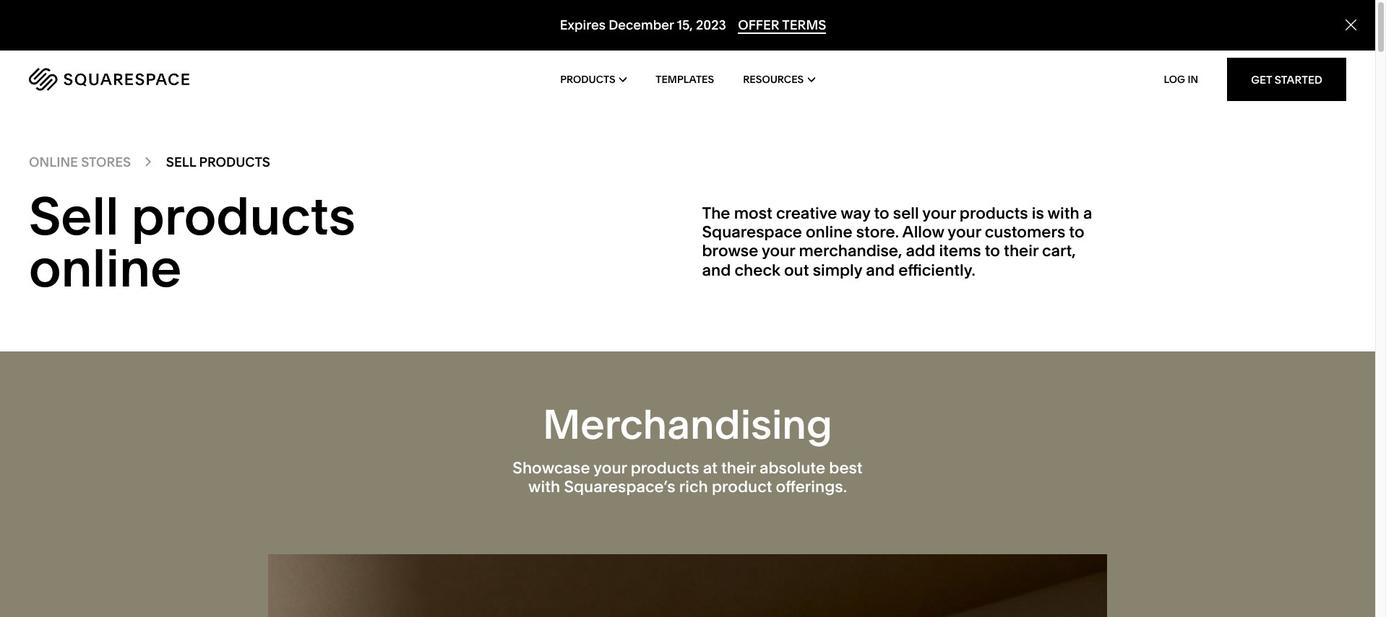 Task type: vqa. For each thing, say whether or not it's contained in the screenshot.
the online within Sell products online
yes



Task type: describe. For each thing, give the bounding box(es) containing it.
stores
[[81, 154, 131, 171]]

creative
[[776, 204, 837, 223]]

best
[[829, 459, 863, 478]]

products inside showcase your products at their absolute best with squarespace's rich product offerings.
[[631, 459, 699, 478]]

offerings.
[[776, 478, 847, 497]]

store.
[[856, 223, 899, 242]]

in
[[1188, 73, 1198, 86]]

your inside showcase your products at their absolute best with squarespace's rich product offerings.
[[594, 459, 627, 478]]

is
[[1032, 204, 1044, 223]]

customers
[[985, 223, 1065, 242]]

expires december 15, 2023
[[560, 17, 726, 33]]

offer
[[738, 17, 780, 33]]

sell for sell products online
[[29, 184, 119, 248]]

showcase your products at their absolute best with squarespace's rich product offerings.
[[513, 459, 863, 497]]

online inside sell products online
[[29, 236, 182, 300]]

jewelry display image
[[268, 555, 1107, 618]]

allow
[[902, 223, 944, 242]]

with inside the most creative way to sell your products is with a squarespace online store. allow your customers to browse your merchandise, add items to their cart, and check out simply and efficiently.
[[1048, 204, 1080, 223]]

the most creative way to sell your products is with a squarespace online store. allow your customers to browse your merchandise, add items to their cart, and check out simply and efficiently.
[[702, 204, 1092, 280]]

online stores
[[29, 154, 131, 171]]

a
[[1083, 204, 1092, 223]]

online
[[29, 154, 78, 171]]

items
[[939, 242, 981, 261]]

their inside showcase your products at their absolute best with squarespace's rich product offerings.
[[721, 459, 756, 478]]

resources
[[743, 73, 804, 86]]

merchandise,
[[799, 242, 902, 261]]

get
[[1251, 73, 1272, 86]]

templates link
[[656, 51, 714, 108]]

expires
[[560, 17, 606, 33]]

most
[[734, 204, 772, 223]]

your down most
[[762, 242, 795, 261]]

offer terms
[[738, 17, 826, 33]]

way
[[841, 204, 870, 223]]

december
[[609, 17, 674, 33]]

products inside 'button'
[[560, 73, 616, 86]]

2 horizontal spatial to
[[1069, 223, 1085, 242]]

0 horizontal spatial to
[[874, 204, 889, 223]]

2023
[[696, 17, 726, 33]]

sell products
[[166, 154, 270, 171]]

sell products online main content
[[0, 0, 1386, 618]]

resources button
[[743, 51, 815, 108]]



Task type: locate. For each thing, give the bounding box(es) containing it.
get started
[[1251, 73, 1323, 86]]

with
[[1048, 204, 1080, 223], [528, 478, 560, 497]]

0 horizontal spatial their
[[721, 459, 756, 478]]

0 vertical spatial products
[[560, 73, 616, 86]]

get started link
[[1227, 58, 1346, 101]]

their
[[1004, 242, 1039, 261], [721, 459, 756, 478]]

1 horizontal spatial to
[[985, 242, 1000, 261]]

efficiently.
[[899, 261, 975, 280]]

1 vertical spatial sell
[[29, 184, 119, 248]]

products down sell products on the top
[[131, 184, 356, 248]]

to
[[874, 204, 889, 223], [1069, 223, 1085, 242], [985, 242, 1000, 261]]

with inside showcase your products at their absolute best with squarespace's rich product offerings.
[[528, 478, 560, 497]]

your right sell
[[922, 204, 956, 223]]

0 vertical spatial their
[[1004, 242, 1039, 261]]

online stores link
[[29, 154, 131, 171]]

your
[[922, 204, 956, 223], [948, 223, 981, 242], [762, 242, 795, 261], [594, 459, 627, 478]]

log             in link
[[1164, 73, 1198, 86]]

out
[[784, 261, 809, 280]]

products
[[560, 73, 616, 86], [199, 154, 270, 171]]

1 horizontal spatial products
[[560, 73, 616, 86]]

templates
[[656, 73, 714, 86]]

at
[[703, 459, 718, 478]]

products button
[[560, 51, 627, 108]]

1 horizontal spatial products
[[631, 459, 699, 478]]

their right at
[[721, 459, 756, 478]]

0 horizontal spatial products
[[131, 184, 356, 248]]

2 horizontal spatial products
[[960, 204, 1028, 223]]

started
[[1275, 73, 1323, 86]]

products inside sell products online
[[131, 184, 356, 248]]

squarespace's
[[564, 478, 676, 497]]

0 vertical spatial with
[[1048, 204, 1080, 223]]

0 horizontal spatial sell
[[29, 184, 119, 248]]

0 horizontal spatial products
[[199, 154, 270, 171]]

their inside the most creative way to sell your products is with a squarespace online store. allow your customers to browse your merchandise, add items to their cart, and check out simply and efficiently.
[[1004, 242, 1039, 261]]

add
[[906, 242, 935, 261]]

to right is
[[1069, 223, 1085, 242]]

1 horizontal spatial sell
[[166, 154, 196, 171]]

log             in
[[1164, 73, 1198, 86]]

log
[[1164, 73, 1185, 86]]

your right 'showcase'
[[594, 459, 627, 478]]

squarespace logo link
[[29, 68, 292, 91]]

to left sell
[[874, 204, 889, 223]]

sell for sell products
[[166, 154, 196, 171]]

1 vertical spatial with
[[528, 478, 560, 497]]

products inside the most creative way to sell your products is with a squarespace online store. allow your customers to browse your merchandise, add items to their cart, and check out simply and efficiently.
[[960, 204, 1028, 223]]

and
[[702, 261, 731, 280], [866, 261, 895, 280]]

terms
[[782, 17, 826, 33]]

your right allow
[[948, 223, 981, 242]]

1 horizontal spatial and
[[866, 261, 895, 280]]

1 and from the left
[[702, 261, 731, 280]]

products inside main content
[[199, 154, 270, 171]]

the
[[702, 204, 730, 223]]

1 vertical spatial products
[[199, 154, 270, 171]]

rich
[[679, 478, 708, 497]]

check
[[735, 261, 780, 280]]

products left at
[[631, 459, 699, 478]]

sell inside sell products online
[[29, 184, 119, 248]]

cart,
[[1042, 242, 1076, 261]]

to right items
[[985, 242, 1000, 261]]

and down store. at the right top of page
[[866, 261, 895, 280]]

showcase
[[513, 459, 590, 478]]

sell products online
[[29, 184, 356, 300]]

0 horizontal spatial and
[[702, 261, 731, 280]]

15,
[[677, 17, 693, 33]]

1 horizontal spatial their
[[1004, 242, 1039, 261]]

0 horizontal spatial with
[[528, 478, 560, 497]]

sell
[[166, 154, 196, 171], [29, 184, 119, 248]]

0 horizontal spatial online
[[29, 236, 182, 300]]

browse
[[702, 242, 758, 261]]

1 horizontal spatial online
[[806, 223, 853, 242]]

2 and from the left
[[866, 261, 895, 280]]

squarespace
[[702, 223, 802, 242]]

absolute
[[760, 459, 825, 478]]

squarespace logo image
[[29, 68, 189, 91]]

1 vertical spatial their
[[721, 459, 756, 478]]

online inside the most creative way to sell your products is with a squarespace online store. allow your customers to browse your merchandise, add items to their cart, and check out simply and efficiently.
[[806, 223, 853, 242]]

offer terms link
[[738, 17, 826, 34]]

merchandising
[[543, 400, 833, 449]]

products left is
[[960, 204, 1028, 223]]

products
[[131, 184, 356, 248], [960, 204, 1028, 223], [631, 459, 699, 478]]

sell
[[893, 204, 919, 223]]

their left cart,
[[1004, 242, 1039, 261]]

0 vertical spatial sell
[[166, 154, 196, 171]]

1 horizontal spatial with
[[1048, 204, 1080, 223]]

and left the check
[[702, 261, 731, 280]]

simply
[[813, 261, 862, 280]]

online
[[806, 223, 853, 242], [29, 236, 182, 300]]

product
[[712, 478, 772, 497]]



